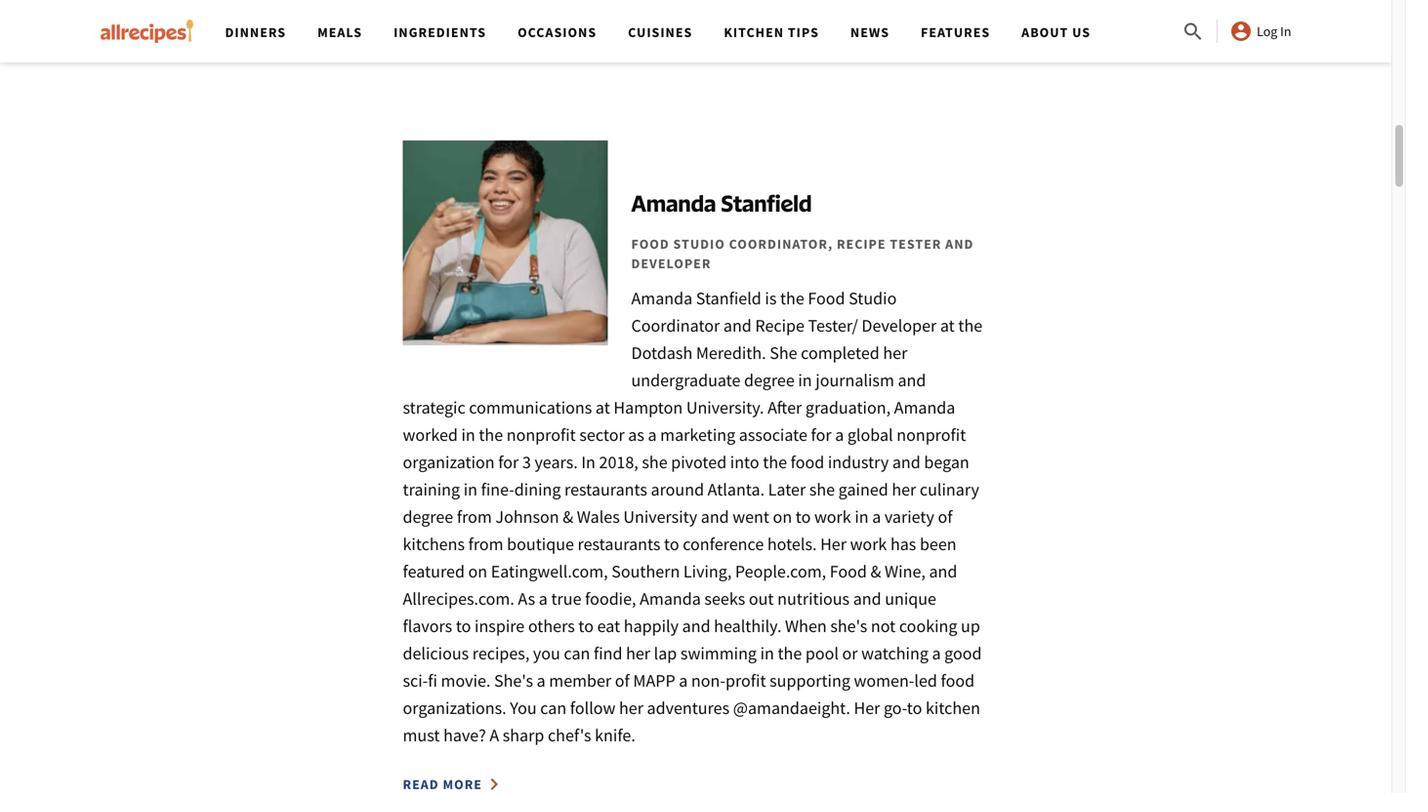 Task type: locate. For each thing, give the bounding box(es) containing it.
undergraduate
[[631, 370, 741, 392]]

hampton
[[614, 397, 683, 419]]

watching
[[861, 643, 929, 665]]

0 vertical spatial recipe
[[837, 235, 886, 253]]

to down university
[[664, 534, 679, 556]]

she right later
[[809, 479, 835, 501]]

to
[[796, 506, 811, 528], [664, 534, 679, 556], [456, 616, 471, 638], [579, 616, 594, 638], [907, 698, 922, 720]]

nonprofit up began
[[897, 424, 966, 446]]

1 horizontal spatial in
[[1280, 22, 1291, 40]]

graduation,
[[806, 397, 891, 419]]

inspire
[[475, 616, 525, 638]]

recipe left tester
[[837, 235, 886, 253]]

member
[[549, 670, 611, 692]]

studio
[[673, 235, 725, 253], [849, 288, 897, 310]]

0 horizontal spatial &
[[563, 506, 573, 528]]

amanda stanfield
[[631, 189, 812, 217]]

0 vertical spatial food
[[631, 235, 670, 253]]

2 nonprofit from the left
[[897, 424, 966, 446]]

in right log on the top right of page
[[1280, 22, 1291, 40]]

variety
[[885, 506, 934, 528]]

food up tester/
[[808, 288, 845, 310]]

dining
[[514, 479, 561, 501]]

restaurants up 'wales'
[[564, 479, 647, 501]]

coordinator
[[631, 315, 720, 337]]

on
[[773, 506, 792, 528], [468, 561, 487, 583]]

&
[[563, 506, 573, 528], [871, 561, 881, 583]]

amanda
[[631, 189, 716, 217], [631, 288, 693, 310], [894, 397, 955, 419], [640, 588, 701, 610]]

0 horizontal spatial food
[[791, 452, 824, 474]]

news link
[[850, 23, 890, 41]]

developer up the coordinator
[[631, 255, 711, 272]]

0 horizontal spatial for
[[498, 452, 519, 474]]

nonprofit down communications
[[507, 424, 576, 446]]

stanfield left is
[[696, 288, 761, 310]]

1 horizontal spatial for
[[811, 424, 832, 446]]

amanda stanfield is the food studio coordinator and recipe tester/ developer at the dotdash meredith. she completed her undergraduate degree in journalism and strategic communications at hampton university. after graduation, amanda worked in the nonprofit sector as a marketing associate for a global nonprofit organization for 3 years. in 2018, she pivoted into the food industry and began training in fine-dining restaurants around atlanta. later she gained her culinary degree from johnson & wales university and went on to work in a variety of kitchens from boutique restaurants to conference hotels. her work has been featured on eatingwell.com, southern living, people.com, food & wine, and allrecipes.com. as a true foodie, amanda seeks out nutritious and unique flavors to inspire others to eat happily and healthily. when she's not cooking up delicious recipes, you can find her lap swimming in the pool or watching a good sci-fi movie. she's a member of mapp a non-profit supporting women-led food organizations. you can follow her adventures @amandaeight. her go-to kitchen must have? a sharp chef's knife.
[[403, 288, 983, 747]]

0 horizontal spatial on
[[468, 561, 487, 583]]

must
[[403, 725, 440, 747]]

at
[[940, 315, 955, 337], [596, 397, 610, 419]]

and right journalism
[[898, 370, 926, 392]]

1 vertical spatial developer
[[862, 315, 937, 337]]

1 horizontal spatial &
[[871, 561, 881, 583]]

0 horizontal spatial degree
[[403, 506, 453, 528]]

chevron_right image
[[482, 773, 506, 794]]

1 vertical spatial studio
[[849, 288, 897, 310]]

food up kitchen
[[941, 670, 975, 692]]

navigation
[[209, 0, 1182, 62]]

coordinator,
[[729, 235, 833, 253]]

has
[[891, 534, 916, 556]]

from
[[457, 506, 492, 528], [468, 534, 503, 556]]

0 horizontal spatial developer
[[631, 255, 711, 272]]

1 vertical spatial of
[[615, 670, 630, 692]]

0 vertical spatial &
[[563, 506, 573, 528]]

recipe inside "food studio coordinator, recipe tester and developer"
[[837, 235, 886, 253]]

global
[[847, 424, 893, 446]]

ingredients link
[[394, 23, 486, 41]]

she
[[770, 342, 797, 364]]

degree down she
[[744, 370, 795, 392]]

food down amanda stanfield
[[631, 235, 670, 253]]

work left the has
[[850, 534, 887, 556]]

can up member
[[564, 643, 590, 665]]

food studio coordinator, recipe tester and developer
[[631, 235, 974, 272]]

1 vertical spatial her
[[854, 698, 880, 720]]

women-
[[854, 670, 914, 692]]

her up journalism
[[883, 342, 908, 364]]

marketing
[[660, 424, 736, 446]]

& left wine,
[[871, 561, 881, 583]]

0 horizontal spatial of
[[615, 670, 630, 692]]

and up 'conference'
[[701, 506, 729, 528]]

university
[[623, 506, 697, 528]]

0 vertical spatial at
[[940, 315, 955, 337]]

2 vertical spatial food
[[830, 561, 867, 583]]

and inside "food studio coordinator, recipe tester and developer"
[[945, 235, 974, 253]]

log
[[1257, 22, 1278, 40]]

0 horizontal spatial she
[[642, 452, 668, 474]]

navigation containing dinners
[[209, 0, 1182, 62]]

degree
[[744, 370, 795, 392], [403, 506, 453, 528]]

people.com,
[[735, 561, 826, 583]]

stanfield
[[721, 189, 812, 217], [696, 288, 761, 310]]

1 vertical spatial food
[[941, 670, 975, 692]]

studio up tester/
[[849, 288, 897, 310]]

go-
[[884, 698, 907, 720]]

later
[[768, 479, 806, 501]]

for down the graduation,
[[811, 424, 832, 446]]

at up sector
[[596, 397, 610, 419]]

1 horizontal spatial developer
[[862, 315, 937, 337]]

for
[[811, 424, 832, 446], [498, 452, 519, 474]]

developer inside "food studio coordinator, recipe tester and developer"
[[631, 255, 711, 272]]

1 horizontal spatial degree
[[744, 370, 795, 392]]

food
[[631, 235, 670, 253], [808, 288, 845, 310], [830, 561, 867, 583]]

pivoted
[[671, 452, 727, 474]]

news
[[850, 23, 890, 41]]

food up nutritious
[[830, 561, 867, 583]]

0 horizontal spatial in
[[581, 452, 596, 474]]

stanfield for amanda stanfield
[[721, 189, 812, 217]]

out
[[749, 588, 774, 610]]

0 horizontal spatial recipe
[[755, 315, 805, 337]]

1 vertical spatial recipe
[[755, 315, 805, 337]]

developer up completed
[[862, 315, 937, 337]]

1 horizontal spatial recipe
[[837, 235, 886, 253]]

in down healthily.
[[760, 643, 774, 665]]

training
[[403, 479, 460, 501]]

0 horizontal spatial her
[[820, 534, 847, 556]]

of down find
[[615, 670, 630, 692]]

food up later
[[791, 452, 824, 474]]

featured
[[403, 561, 465, 583]]

on up allrecipes.com.
[[468, 561, 487, 583]]

occasions link
[[518, 23, 597, 41]]

in left 2018,
[[581, 452, 596, 474]]

she
[[642, 452, 668, 474], [809, 479, 835, 501]]

1 nonprofit from the left
[[507, 424, 576, 446]]

0 vertical spatial stanfield
[[721, 189, 812, 217]]

1 horizontal spatial nonprofit
[[897, 424, 966, 446]]

of down culinary
[[938, 506, 953, 528]]

nonprofit
[[507, 424, 576, 446], [897, 424, 966, 446]]

in
[[798, 370, 812, 392], [461, 424, 475, 446], [464, 479, 477, 501], [855, 506, 869, 528], [760, 643, 774, 665]]

and up swimming
[[682, 616, 710, 638]]

work down gained
[[814, 506, 851, 528]]

recipe up she
[[755, 315, 805, 337]]

features link
[[921, 23, 990, 41]]

her right the hotels.
[[820, 534, 847, 556]]

dotdash
[[631, 342, 693, 364]]

living,
[[683, 561, 732, 583]]

stanfield inside amanda stanfield is the food studio coordinator and recipe tester/ developer at the dotdash meredith. she completed her undergraduate degree in journalism and strategic communications at hampton university. after graduation, amanda worked in the nonprofit sector as a marketing associate for a global nonprofit organization for 3 years. in 2018, she pivoted into the food industry and began training in fine-dining restaurants around atlanta. later she gained her culinary degree from johnson & wales university and went on to work in a variety of kitchens from boutique restaurants to conference hotels. her work has been featured on eatingwell.com, southern living, people.com, food & wine, and allrecipes.com. as a true foodie, amanda seeks out nutritious and unique flavors to inspire others to eat happily and healthily. when she's not cooking up delicious recipes, you can find her lap swimming in the pool or watching a good sci-fi movie. she's a member of mapp a non-profit supporting women-led food organizations. you can follow her adventures @amandaeight. her go-to kitchen must have? a sharp chef's knife.
[[696, 288, 761, 310]]

she down as
[[642, 452, 668, 474]]

from down "fine-"
[[457, 506, 492, 528]]

from down johnson
[[468, 534, 503, 556]]

1 vertical spatial at
[[596, 397, 610, 419]]

0 vertical spatial studio
[[673, 235, 725, 253]]

not
[[871, 616, 896, 638]]

up
[[961, 616, 980, 638]]

in left "fine-"
[[464, 479, 477, 501]]

0 vertical spatial in
[[1280, 22, 1291, 40]]

and up not
[[853, 588, 881, 610]]

to down allrecipes.com.
[[456, 616, 471, 638]]

1 horizontal spatial her
[[854, 698, 880, 720]]

1 vertical spatial on
[[468, 561, 487, 583]]

completed
[[801, 342, 880, 364]]

for left the 3
[[498, 452, 519, 474]]

her left "go-"
[[854, 698, 880, 720]]

restaurants down 'wales'
[[578, 534, 661, 556]]

is
[[765, 288, 777, 310]]

of
[[938, 506, 953, 528], [615, 670, 630, 692]]

1 horizontal spatial she
[[809, 479, 835, 501]]

at down tester
[[940, 315, 955, 337]]

degree down training
[[403, 506, 453, 528]]

1 horizontal spatial studio
[[849, 288, 897, 310]]

mapp
[[633, 670, 675, 692]]

happily
[[624, 616, 679, 638]]

1 vertical spatial stanfield
[[696, 288, 761, 310]]

delicious
[[403, 643, 469, 665]]

follow
[[570, 698, 616, 720]]

features
[[921, 23, 990, 41]]

developer
[[631, 255, 711, 272], [862, 315, 937, 337]]

and right tester
[[945, 235, 974, 253]]

0 vertical spatial developer
[[631, 255, 711, 272]]

food
[[791, 452, 824, 474], [941, 670, 975, 692]]

gained
[[839, 479, 888, 501]]

conference
[[683, 534, 764, 556]]

on down later
[[773, 506, 792, 528]]

studio down amanda stanfield
[[673, 235, 725, 253]]

account image
[[1230, 20, 1253, 43]]

kitchen tips link
[[724, 23, 819, 41]]

strategic
[[403, 397, 466, 419]]

nutritious
[[777, 588, 850, 610]]

0 horizontal spatial at
[[596, 397, 610, 419]]

stanfield up coordinator,
[[721, 189, 812, 217]]

0 vertical spatial degree
[[744, 370, 795, 392]]

1 vertical spatial in
[[581, 452, 596, 474]]

recipe inside amanda stanfield is the food studio coordinator and recipe tester/ developer at the dotdash meredith. she completed her undergraduate degree in journalism and strategic communications at hampton university. after graduation, amanda worked in the nonprofit sector as a marketing associate for a global nonprofit organization for 3 years. in 2018, she pivoted into the food industry and began training in fine-dining restaurants around atlanta. later she gained her culinary degree from johnson & wales university and went on to work in a variety of kitchens from boutique restaurants to conference hotels. her work has been featured on eatingwell.com, southern living, people.com, food & wine, and allrecipes.com. as a true foodie, amanda seeks out nutritious and unique flavors to inspire others to eat happily and healthily. when she's not cooking up delicious recipes, you can find her lap swimming in the pool or watching a good sci-fi movie. she's a member of mapp a non-profit supporting women-led food organizations. you can follow her adventures @amandaeight. her go-to kitchen must have? a sharp chef's knife.
[[755, 315, 805, 337]]

0 horizontal spatial studio
[[673, 235, 725, 253]]

& left 'wales'
[[563, 506, 573, 528]]

recipes,
[[472, 643, 530, 665]]

search image
[[1182, 20, 1205, 44]]

1 horizontal spatial of
[[938, 506, 953, 528]]

her
[[883, 342, 908, 364], [892, 479, 916, 501], [626, 643, 650, 665], [619, 698, 643, 720]]

can right 'you'
[[540, 698, 567, 720]]

0 horizontal spatial nonprofit
[[507, 424, 576, 446]]

0 vertical spatial on
[[773, 506, 792, 528]]



Task type: describe. For each thing, give the bounding box(es) containing it.
profit
[[726, 670, 766, 692]]

and up meredith.
[[723, 315, 752, 337]]

culinary
[[920, 479, 979, 501]]

1 vertical spatial food
[[808, 288, 845, 310]]

kitchens
[[403, 534, 465, 556]]

supporting
[[770, 670, 850, 692]]

studio inside "food studio coordinator, recipe tester and developer"
[[673, 235, 725, 253]]

0 vertical spatial she
[[642, 452, 668, 474]]

healthily.
[[714, 616, 782, 638]]

others
[[528, 616, 575, 638]]

johnson
[[496, 506, 559, 528]]

tips
[[788, 23, 819, 41]]

associate
[[739, 424, 808, 446]]

when
[[785, 616, 827, 638]]

university.
[[686, 397, 764, 419]]

eat
[[597, 616, 620, 638]]

sharp
[[503, 725, 544, 747]]

you
[[533, 643, 560, 665]]

stanfield for amanda stanfield is the food studio coordinator and recipe tester/ developer at the dotdash meredith. she completed her undergraduate degree in journalism and strategic communications at hampton university. after graduation, amanda worked in the nonprofit sector as a marketing associate for a global nonprofit organization for 3 years. in 2018, she pivoted into the food industry and began training in fine-dining restaurants around atlanta. later she gained her culinary degree from johnson & wales university and went on to work in a variety of kitchens from boutique restaurants to conference hotels. her work has been featured on eatingwell.com, southern living, people.com, food & wine, and allrecipes.com. as a true foodie, amanda seeks out nutritious and unique flavors to inspire others to eat happily and healthily. when she's not cooking up delicious recipes, you can find her lap swimming in the pool or watching a good sci-fi movie. she's a member of mapp a non-profit supporting women-led food organizations. you can follow her adventures @amandaeight. her go-to kitchen must have? a sharp chef's knife.
[[696, 288, 761, 310]]

flavors
[[403, 616, 452, 638]]

in up organization
[[461, 424, 475, 446]]

to left eat
[[579, 616, 594, 638]]

1 vertical spatial for
[[498, 452, 519, 474]]

log in link
[[1230, 20, 1291, 43]]

kitchen tips
[[724, 23, 819, 41]]

log in
[[1257, 22, 1291, 40]]

1 horizontal spatial at
[[940, 315, 955, 337]]

0 vertical spatial work
[[814, 506, 851, 528]]

southern
[[612, 561, 680, 583]]

true
[[551, 588, 582, 610]]

dinners link
[[225, 23, 286, 41]]

1 vertical spatial from
[[468, 534, 503, 556]]

1 vertical spatial &
[[871, 561, 881, 583]]

meals
[[317, 23, 362, 41]]

1 vertical spatial work
[[850, 534, 887, 556]]

a
[[490, 725, 499, 747]]

about us
[[1022, 23, 1091, 41]]

1 vertical spatial can
[[540, 698, 567, 720]]

tester
[[890, 235, 942, 253]]

dinners
[[225, 23, 286, 41]]

to up the hotels.
[[796, 506, 811, 528]]

0 vertical spatial can
[[564, 643, 590, 665]]

adventures
[[647, 698, 730, 720]]

movie.
[[441, 670, 491, 692]]

into
[[730, 452, 759, 474]]

in down gained
[[855, 506, 869, 528]]

1 vertical spatial she
[[809, 479, 835, 501]]

0 vertical spatial from
[[457, 506, 492, 528]]

meals link
[[317, 23, 362, 41]]

have?
[[443, 725, 486, 747]]

non-
[[691, 670, 726, 692]]

food inside "food studio coordinator, recipe tester and developer"
[[631, 235, 670, 253]]

began
[[924, 452, 969, 474]]

she's
[[830, 616, 867, 638]]

ingredients
[[394, 23, 486, 41]]

developer inside amanda stanfield is the food studio coordinator and recipe tester/ developer at the dotdash meredith. she completed her undergraduate degree in journalism and strategic communications at hampton university. after graduation, amanda worked in the nonprofit sector as a marketing associate for a global nonprofit organization for 3 years. in 2018, she pivoted into the food industry and began training in fine-dining restaurants around atlanta. later she gained her culinary degree from johnson & wales university and went on to work in a variety of kitchens from boutique restaurants to conference hotels. her work has been featured on eatingwell.com, southern living, people.com, food & wine, and allrecipes.com. as a true foodie, amanda seeks out nutritious and unique flavors to inspire others to eat happily and healthily. when she's not cooking up delicious recipes, you can find her lap swimming in the pool or watching a good sci-fi movie. she's a member of mapp a non-profit supporting women-led food organizations. you can follow her adventures @amandaeight. her go-to kitchen must have? a sharp chef's knife.
[[862, 315, 937, 337]]

us
[[1072, 23, 1091, 41]]

kitchen
[[926, 698, 980, 720]]

0 vertical spatial her
[[820, 534, 847, 556]]

good
[[944, 643, 982, 665]]

3
[[522, 452, 531, 474]]

in inside amanda stanfield is the food studio coordinator and recipe tester/ developer at the dotdash meredith. she completed her undergraduate degree in journalism and strategic communications at hampton university. after graduation, amanda worked in the nonprofit sector as a marketing associate for a global nonprofit organization for 3 years. in 2018, she pivoted into the food industry and began training in fine-dining restaurants around atlanta. later she gained her culinary degree from johnson & wales university and went on to work in a variety of kitchens from boutique restaurants to conference hotels. her work has been featured on eatingwell.com, southern living, people.com, food & wine, and allrecipes.com. as a true foodie, amanda seeks out nutritious and unique flavors to inspire others to eat happily and healthily. when she's not cooking up delicious recipes, you can find her lap swimming in the pool or watching a good sci-fi movie. she's a member of mapp a non-profit supporting women-led food organizations. you can follow her adventures @amandaeight. her go-to kitchen must have? a sharp chef's knife.
[[581, 452, 596, 474]]

organizations.
[[403, 698, 506, 720]]

boutique
[[507, 534, 574, 556]]

sector
[[579, 424, 625, 446]]

0 vertical spatial of
[[938, 506, 953, 528]]

1 horizontal spatial food
[[941, 670, 975, 692]]

1 vertical spatial degree
[[403, 506, 453, 528]]

in up after at right
[[798, 370, 812, 392]]

0 vertical spatial for
[[811, 424, 832, 446]]

been
[[920, 534, 957, 556]]

amanda stanfield image
[[403, 141, 608, 346]]

@amandaeight.
[[733, 698, 850, 720]]

and down been
[[929, 561, 957, 583]]

home image
[[100, 20, 194, 43]]

0 vertical spatial food
[[791, 452, 824, 474]]

meredith.
[[696, 342, 766, 364]]

occasions
[[518, 23, 597, 41]]

wine,
[[885, 561, 926, 583]]

went
[[733, 506, 769, 528]]

communications
[[469, 397, 592, 419]]

1 vertical spatial restaurants
[[578, 534, 661, 556]]

years.
[[535, 452, 578, 474]]

to down led
[[907, 698, 922, 720]]

0 vertical spatial restaurants
[[564, 479, 647, 501]]

journalism
[[816, 370, 894, 392]]

as
[[628, 424, 644, 446]]

lap
[[654, 643, 677, 665]]

her up "variety"
[[892, 479, 916, 501]]

allrecipes.com.
[[403, 588, 514, 610]]

her left lap
[[626, 643, 650, 665]]

eatingwell.com,
[[491, 561, 608, 583]]

around
[[651, 479, 704, 501]]

as
[[518, 588, 535, 610]]

atlanta.
[[708, 479, 765, 501]]

and left began
[[892, 452, 921, 474]]

kitchen
[[724, 23, 784, 41]]

studio inside amanda stanfield is the food studio coordinator and recipe tester/ developer at the dotdash meredith. she completed her undergraduate degree in journalism and strategic communications at hampton university. after graduation, amanda worked in the nonprofit sector as a marketing associate for a global nonprofit organization for 3 years. in 2018, she pivoted into the food industry and began training in fine-dining restaurants around atlanta. later she gained her culinary degree from johnson & wales university and went on to work in a variety of kitchens from boutique restaurants to conference hotels. her work has been featured on eatingwell.com, southern living, people.com, food & wine, and allrecipes.com. as a true foodie, amanda seeks out nutritious and unique flavors to inspire others to eat happily and healthily. when she's not cooking up delicious recipes, you can find her lap swimming in the pool or watching a good sci-fi movie. she's a member of mapp a non-profit supporting women-led food organizations. you can follow her adventures @amandaeight. her go-to kitchen must have? a sharp chef's knife.
[[849, 288, 897, 310]]

organization
[[403, 452, 495, 474]]

about
[[1022, 23, 1069, 41]]

seeks
[[704, 588, 745, 610]]

tester/
[[808, 315, 858, 337]]

she's
[[494, 670, 533, 692]]

find
[[594, 643, 623, 665]]

after
[[768, 397, 802, 419]]

cooking
[[899, 616, 957, 638]]

foodie,
[[585, 588, 636, 610]]

sci-
[[403, 670, 428, 692]]

1 horizontal spatial on
[[773, 506, 792, 528]]

fi
[[428, 670, 437, 692]]

her up knife.
[[619, 698, 643, 720]]

pool
[[805, 643, 839, 665]]



Task type: vqa. For each thing, say whether or not it's contained in the screenshot.
"Marianne Williams" image
no



